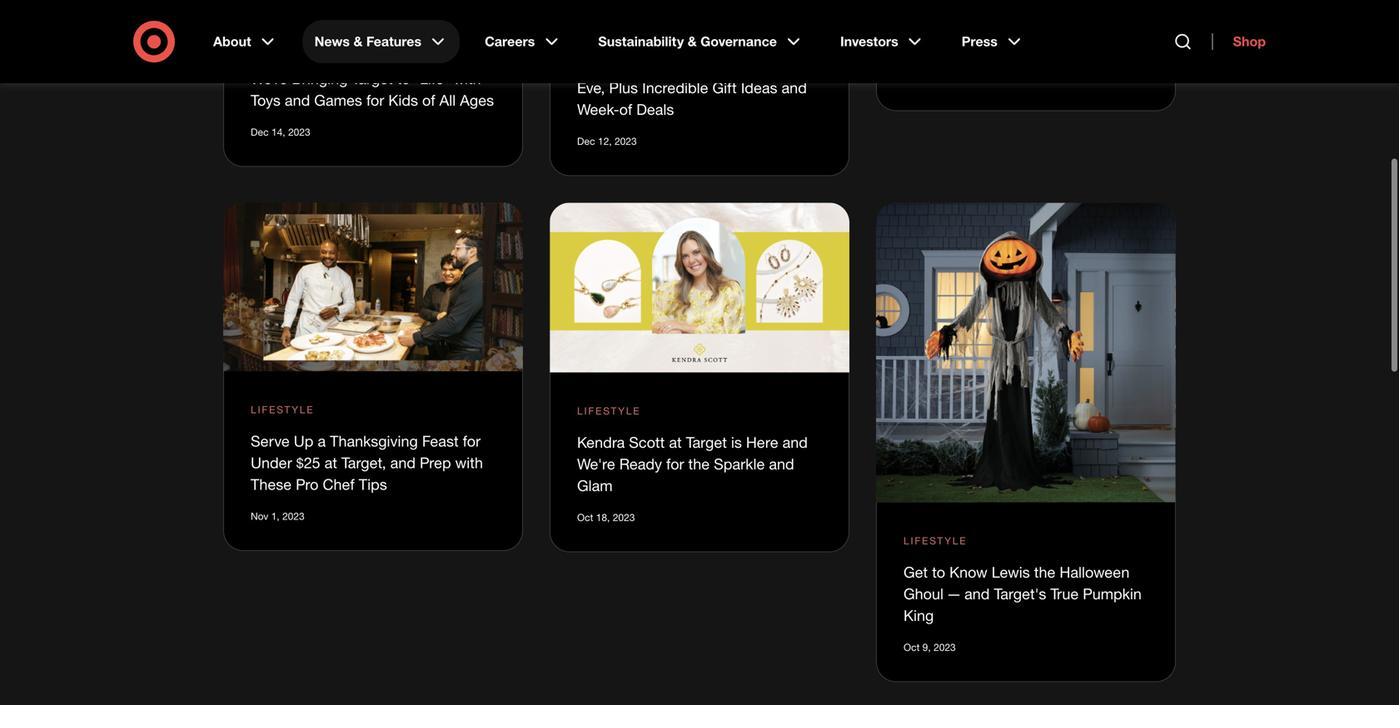 Task type: describe. For each thing, give the bounding box(es) containing it.
at inside serve up a thanksgiving feast for under $25 at target, and prep with these pro chef tips
[[324, 454, 337, 472]]

2023 for kendra scott at target is here and we're ready for the sparkle and glam
[[613, 511, 635, 524]]

hilary
[[1055, 35, 1093, 53]]

sustainability & governance link
[[587, 20, 815, 63]]

these
[[251, 476, 292, 494]]

we're bringing target to *life* with toys and games for kids of all ages link
[[251, 69, 494, 109]]

target inside we're bringing target to *life* with toys and games for kids of all ages
[[352, 69, 393, 87]]

lifestyle for serve
[[251, 404, 314, 416]]

scott
[[629, 433, 665, 451]]

king
[[904, 607, 934, 625]]

dec 14, 2023
[[251, 126, 310, 138]]

and inside get to know lewis the halloween ghoul — and target's true pumpkin king
[[964, 585, 990, 603]]

oct for kendra scott at target is here and we're ready for the sparkle and glam
[[577, 511, 593, 524]]

14,
[[271, 126, 285, 138]]

lifestyle link for serve
[[251, 402, 314, 417]]

the inside kendra scott at target is here and we're ready for the sparkle and glam
[[688, 455, 710, 473]]

sustainability
[[598, 33, 684, 50]]

little
[[948, 35, 980, 53]]

from
[[1020, 35, 1051, 53]]

and inside we're bringing target to *life* with toys and games for kids of all ages
[[285, 91, 310, 109]]

for inside serve up a thanksgiving feast for under $25 at target, and prep with these pro chef tips
[[463, 432, 481, 450]]

oct 9, 2023
[[904, 641, 956, 654]]

2023 right 12,
[[615, 135, 637, 147]]

kendra scott at target is here and we're ready for the sparkle and glam
[[577, 433, 808, 495]]

dec 4, 2023
[[904, 70, 958, 83]]

last-
[[577, 14, 612, 32]]

of inside last-minute shoppers, this one's for you: extended holiday hours and delivery as late as christmas eve, plus incredible gift ideas and week-of deals
[[619, 100, 632, 118]]

press link
[[950, 20, 1036, 63]]

one's
[[767, 14, 804, 32]]

& for features
[[353, 33, 363, 50]]

2023 for get to know lewis the halloween ghoul — and target's true pumpkin king
[[934, 641, 956, 654]]

all
[[439, 91, 456, 109]]

press
[[962, 33, 998, 50]]

at inside kendra scott at target is here and we're ready for the sparkle and glam
[[669, 433, 682, 451]]

for inside last-minute shoppers, this one's for you: extended holiday hours and delivery as late as christmas eve, plus incredible gift ideas and week-of deals
[[577, 35, 595, 53]]

making
[[959, 14, 1008, 32]]

extended
[[632, 35, 697, 53]]

we're
[[577, 455, 615, 473]]

up
[[294, 432, 314, 450]]

christmas
[[738, 57, 806, 75]]

to inside we're bringing target to *life* with toys and games for kids of all ages
[[397, 69, 410, 87]]

careers
[[485, 33, 535, 50]]

2 as from the left
[[718, 57, 733, 75]]

chef
[[323, 476, 355, 494]]

a inside target's making the holidays bright with a little help from hilary duff
[[935, 35, 944, 53]]

of inside we're bringing target to *life* with toys and games for kids of all ages
[[422, 91, 435, 109]]

incredible
[[642, 79, 708, 97]]

eve,
[[577, 79, 605, 97]]

a smiling chef mitchell prepares food dishes alongside two people wearing all black professional attire. image
[[223, 203, 523, 372]]

target's making the holidays bright with a little help from hilary duff link
[[904, 14, 1140, 53]]

feast
[[422, 432, 459, 450]]

lifestyle for we're
[[251, 41, 314, 53]]

halloween
[[1060, 563, 1130, 581]]

with inside serve up a thanksgiving feast for under $25 at target, and prep with these pro chef tips
[[455, 454, 483, 472]]

glam
[[577, 477, 613, 495]]

target's
[[994, 585, 1046, 603]]

careers link
[[473, 20, 573, 63]]

true
[[1050, 585, 1079, 603]]

know
[[949, 563, 987, 581]]

sustainability & governance
[[598, 33, 777, 50]]

9,
[[922, 641, 931, 654]]

minute
[[612, 14, 657, 32]]

is
[[731, 433, 742, 451]]

2023 for serve up a thanksgiving feast for under $25 at target, and prep with these pro chef tips
[[282, 510, 305, 523]]

shoppers,
[[662, 14, 730, 32]]

bright
[[1099, 14, 1140, 32]]

week-
[[577, 100, 619, 118]]

about link
[[202, 20, 290, 63]]

last-minute shoppers, this one's for you: extended holiday hours and delivery as late as christmas eve, plus incredible gift ideas and week-of deals link
[[577, 14, 807, 118]]

ages
[[460, 91, 494, 109]]

nov 1, 2023
[[251, 510, 305, 523]]

dec for target's making the holidays bright with a little help from hilary duff
[[904, 70, 922, 83]]

target's making the holidays bright with a little help from hilary duff
[[904, 14, 1140, 53]]

delivery
[[607, 57, 660, 75]]

bringing
[[292, 69, 348, 87]]

ideas
[[741, 79, 777, 97]]

get to know lewis the halloween ghoul — and target's true pumpkin king link
[[904, 563, 1142, 625]]

deals
[[636, 100, 674, 118]]

oct 18, 2023
[[577, 511, 635, 524]]

and right here
[[782, 433, 808, 451]]

ghoul
[[904, 585, 944, 603]]

get
[[904, 563, 928, 581]]

dec 12, 2023
[[577, 135, 637, 147]]

we're bringing target to *life* with toys and games for kids of all ages
[[251, 69, 494, 109]]

oct for get to know lewis the halloween ghoul — and target's true pumpkin king
[[904, 641, 920, 654]]

4,
[[924, 70, 933, 83]]

12,
[[598, 135, 612, 147]]

with for we're bringing target to *life* with toys and games for kids of all ages
[[453, 69, 481, 87]]

holidays
[[1037, 14, 1095, 32]]

—
[[948, 585, 960, 603]]

the inside target's making the holidays bright with a little help from hilary duff
[[1012, 14, 1033, 32]]

pumpkin
[[1083, 585, 1142, 603]]

*life*
[[414, 69, 449, 87]]

duff
[[1097, 35, 1125, 53]]



Task type: locate. For each thing, give the bounding box(es) containing it.
last-minute shoppers, this one's for you: extended holiday hours and delivery as late as christmas eve, plus incredible gift ideas and week-of deals
[[577, 14, 807, 118]]

news & features link
[[303, 20, 460, 63]]

ready
[[619, 455, 662, 473]]

2 horizontal spatial the
[[1034, 563, 1055, 581]]

lifestyle up serve
[[251, 404, 314, 416]]

0 horizontal spatial of
[[422, 91, 435, 109]]

oct left 18, at the bottom
[[577, 511, 593, 524]]

with inside we're bringing target to *life* with toys and games for kids of all ages
[[453, 69, 481, 87]]

1 as from the left
[[665, 57, 680, 75]]

0 horizontal spatial to
[[397, 69, 410, 87]]

for left kids at the top left
[[366, 91, 384, 109]]

dec left 12,
[[577, 135, 595, 147]]

target left the is
[[686, 433, 727, 451]]

and
[[577, 57, 602, 75], [782, 79, 807, 97], [285, 91, 310, 109], [782, 433, 808, 451], [390, 454, 416, 472], [769, 455, 794, 473], [964, 585, 990, 603]]

2 vertical spatial the
[[1034, 563, 1055, 581]]

at right the scott
[[669, 433, 682, 451]]

help
[[985, 35, 1016, 53]]

of
[[422, 91, 435, 109], [619, 100, 632, 118]]

1 horizontal spatial &
[[688, 33, 697, 50]]

1 horizontal spatial target
[[686, 433, 727, 451]]

dec for last-minute shoppers, this one's for you: extended holiday hours and delivery as late as christmas eve, plus incredible gift ideas and week-of deals
[[577, 135, 595, 147]]

lifestyle up kendra
[[577, 405, 641, 417]]

we're
[[251, 69, 288, 87]]

1 & from the left
[[353, 33, 363, 50]]

under
[[251, 454, 292, 472]]

as
[[665, 57, 680, 75], [718, 57, 733, 75]]

dec left 14,
[[251, 126, 269, 138]]

hours
[[755, 35, 795, 53]]

lifestyle
[[251, 41, 314, 53], [251, 404, 314, 416], [577, 405, 641, 417], [904, 535, 967, 547]]

this
[[735, 14, 762, 32]]

lifestyle up we're
[[251, 41, 314, 53]]

here
[[746, 433, 778, 451]]

prep
[[420, 454, 451, 472]]

of left all
[[422, 91, 435, 109]]

0 horizontal spatial at
[[324, 454, 337, 472]]

1 horizontal spatial at
[[669, 433, 682, 451]]

the up the true
[[1034, 563, 1055, 581]]

lifestyle link
[[251, 39, 314, 54], [251, 402, 314, 417], [577, 403, 641, 418], [904, 533, 967, 548]]

shop link
[[1212, 33, 1266, 50]]

serve up a thanksgiving feast for under $25 at target, and prep with these pro chef tips
[[251, 432, 483, 494]]

0 horizontal spatial oct
[[577, 511, 593, 524]]

1 horizontal spatial as
[[718, 57, 733, 75]]

and inside serve up a thanksgiving feast for under $25 at target, and prep with these pro chef tips
[[390, 454, 416, 472]]

news & features
[[314, 33, 421, 50]]

for inside kendra scott at target is here and we're ready for the sparkle and glam
[[666, 455, 684, 473]]

and down here
[[769, 455, 794, 473]]

to right get
[[932, 563, 945, 581]]

serve up a thanksgiving feast for under $25 at target, and prep with these pro chef tips link
[[251, 432, 483, 494]]

gift
[[712, 79, 737, 97]]

for right feast
[[463, 432, 481, 450]]

1 horizontal spatial oct
[[904, 641, 920, 654]]

oct
[[577, 511, 593, 524], [904, 641, 920, 654]]

2023 right 4,
[[935, 70, 958, 83]]

for right ready on the bottom
[[666, 455, 684, 473]]

$25
[[296, 454, 320, 472]]

sparkle
[[714, 455, 765, 473]]

lewis
[[992, 563, 1030, 581]]

lifestyle link for get
[[904, 533, 967, 548]]

1 vertical spatial with
[[453, 69, 481, 87]]

1 vertical spatial oct
[[904, 641, 920, 654]]

2 vertical spatial with
[[455, 454, 483, 472]]

& down shoppers,
[[688, 33, 697, 50]]

get to know lewis the halloween ghoul — and target's true pumpkin king
[[904, 563, 1142, 625]]

1 horizontal spatial to
[[932, 563, 945, 581]]

0 horizontal spatial &
[[353, 33, 363, 50]]

dec left 4,
[[904, 70, 922, 83]]

the left sparkle
[[688, 455, 710, 473]]

for
[[577, 35, 595, 53], [366, 91, 384, 109], [463, 432, 481, 450], [666, 455, 684, 473]]

thanksgiving
[[330, 432, 418, 450]]

0 vertical spatial with
[[904, 35, 931, 53]]

lifestyle for kendra
[[577, 405, 641, 417]]

toys
[[251, 91, 281, 109]]

1 horizontal spatial dec
[[577, 135, 595, 147]]

2023 right 9,
[[934, 641, 956, 654]]

with for target's making the holidays bright with a little help from hilary duff
[[904, 35, 931, 53]]

investors
[[840, 33, 898, 50]]

lifestyle link up we're
[[251, 39, 314, 54]]

0 horizontal spatial target
[[352, 69, 393, 87]]

nov
[[251, 510, 268, 523]]

0 vertical spatial oct
[[577, 511, 593, 524]]

with right prep
[[455, 454, 483, 472]]

2023 for we're bringing target to *life* with toys and games for kids of all ages
[[288, 126, 310, 138]]

news
[[314, 33, 350, 50]]

as down holiday
[[718, 57, 733, 75]]

and up eve,
[[577, 57, 602, 75]]

and right —
[[964, 585, 990, 603]]

& for governance
[[688, 33, 697, 50]]

1 vertical spatial a
[[318, 432, 326, 450]]

you:
[[599, 35, 628, 53]]

0 vertical spatial the
[[1012, 14, 1033, 32]]

the up the from
[[1012, 14, 1033, 32]]

with up ages
[[453, 69, 481, 87]]

holiday
[[701, 35, 751, 53]]

target,
[[341, 454, 386, 472]]

a right up
[[318, 432, 326, 450]]

0 horizontal spatial a
[[318, 432, 326, 450]]

late
[[684, 57, 714, 75]]

1 horizontal spatial of
[[619, 100, 632, 118]]

governance
[[700, 33, 777, 50]]

2023 right 18, at the bottom
[[613, 511, 635, 524]]

target
[[352, 69, 393, 87], [686, 433, 727, 451]]

0 vertical spatial target
[[352, 69, 393, 87]]

and down bringing
[[285, 91, 310, 109]]

with inside target's making the holidays bright with a little help from hilary duff
[[904, 35, 931, 53]]

features
[[366, 33, 421, 50]]

for down last-
[[577, 35, 595, 53]]

2023
[[935, 70, 958, 83], [288, 126, 310, 138], [615, 135, 637, 147], [282, 510, 305, 523], [613, 511, 635, 524], [934, 641, 956, 654]]

and down 'christmas'
[[782, 79, 807, 97]]

a inside serve up a thanksgiving feast for under $25 at target, and prep with these pro chef tips
[[318, 432, 326, 450]]

0 horizontal spatial as
[[665, 57, 680, 75]]

games
[[314, 91, 362, 109]]

investors link
[[829, 20, 937, 63]]

2023 right 14,
[[288, 126, 310, 138]]

1 horizontal spatial a
[[935, 35, 944, 53]]

the inside get to know lewis the halloween ghoul — and target's true pumpkin king
[[1034, 563, 1055, 581]]

18,
[[596, 511, 610, 524]]

the
[[1012, 14, 1033, 32], [688, 455, 710, 473], [1034, 563, 1055, 581]]

tips
[[359, 476, 387, 494]]

serve
[[251, 432, 290, 450]]

a
[[935, 35, 944, 53], [318, 432, 326, 450]]

lifestyle link up get
[[904, 533, 967, 548]]

lifestyle for get
[[904, 535, 967, 547]]

and left prep
[[390, 454, 416, 472]]

lifestyle up get
[[904, 535, 967, 547]]

to up kids at the top left
[[397, 69, 410, 87]]

a down target's
[[935, 35, 944, 53]]

oct left 9,
[[904, 641, 920, 654]]

as up incredible
[[665, 57, 680, 75]]

of down plus
[[619, 100, 632, 118]]

1 horizontal spatial the
[[1012, 14, 1033, 32]]

lifestyle link for kendra
[[577, 403, 641, 418]]

lifestyle link for we're
[[251, 39, 314, 54]]

1 vertical spatial the
[[688, 455, 710, 473]]

&
[[353, 33, 363, 50], [688, 33, 697, 50]]

0 vertical spatial to
[[397, 69, 410, 87]]

0 vertical spatial a
[[935, 35, 944, 53]]

0 horizontal spatial the
[[688, 455, 710, 473]]

kendra
[[577, 433, 625, 451]]

0 vertical spatial at
[[669, 433, 682, 451]]

target's
[[904, 14, 955, 32]]

lifestyle link up kendra
[[577, 403, 641, 418]]

pro
[[296, 476, 319, 494]]

with
[[904, 35, 931, 53], [453, 69, 481, 87], [455, 454, 483, 472]]

about
[[213, 33, 251, 50]]

target inside kendra scott at target is here and we're ready for the sparkle and glam
[[686, 433, 727, 451]]

with down target's
[[904, 35, 931, 53]]

plus
[[609, 79, 638, 97]]

2 & from the left
[[688, 33, 697, 50]]

2 horizontal spatial dec
[[904, 70, 922, 83]]

to inside get to know lewis the halloween ghoul — and target's true pumpkin king
[[932, 563, 945, 581]]

0 horizontal spatial dec
[[251, 126, 269, 138]]

for inside we're bringing target to *life* with toys and games for kids of all ages
[[366, 91, 384, 109]]

three kendra scott necklaces; kendra scott wearing a yellow top; and kendra scott earrings and necklace. image
[[550, 203, 849, 373]]

1 vertical spatial at
[[324, 454, 337, 472]]

lifestyle link up serve
[[251, 402, 314, 417]]

kids
[[388, 91, 418, 109]]

& right news
[[353, 33, 363, 50]]

1 vertical spatial to
[[932, 563, 945, 581]]

1 vertical spatial target
[[686, 433, 727, 451]]

kendra scott at target is here and we're ready for the sparkle and glam link
[[577, 433, 808, 495]]

shop
[[1233, 33, 1266, 50]]

2023 right 1,
[[282, 510, 305, 523]]

target down news & features
[[352, 69, 393, 87]]

at right $25
[[324, 454, 337, 472]]

a grinning lewis the halloween ghoul stands in front of a house. image
[[876, 203, 1176, 503]]



Task type: vqa. For each thing, say whether or not it's contained in the screenshot.


